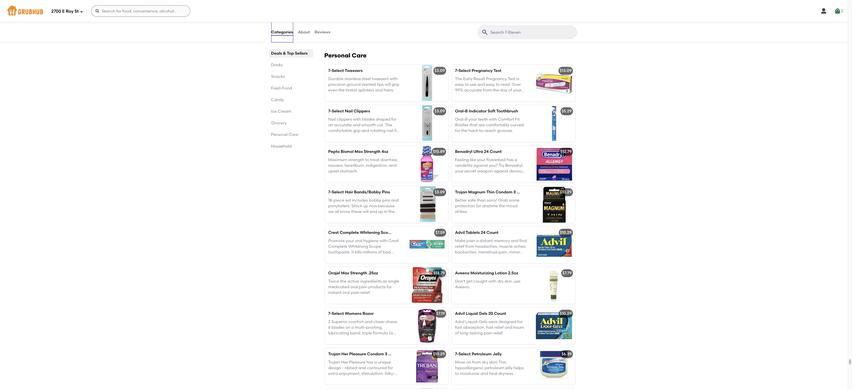 Task type: locate. For each thing, give the bounding box(es) containing it.
1 horizontal spatial up
[[378, 209, 383, 214]]

0 horizontal spatial personal
[[271, 132, 288, 137]]

0 vertical spatial b
[[465, 109, 468, 114]]

3 $3.09 from the top
[[435, 190, 445, 195]]

accurate
[[464, 88, 482, 93], [334, 123, 352, 127]]

select up durable
[[332, 68, 344, 73]]

from up period. on the top right
[[483, 88, 492, 93]]

1 vertical spatial smooth
[[328, 377, 343, 382]]

a down advil tablets 24 count
[[476, 238, 479, 243]]

care inside the personal care tab
[[289, 132, 298, 137]]

nail up clippers
[[345, 109, 353, 114]]

advil up the "make"
[[455, 230, 465, 235]]

dry
[[498, 279, 504, 284], [482, 360, 488, 365]]

use down early
[[470, 82, 477, 87]]

b up bristles
[[465, 117, 468, 122]]

0 vertical spatial nail
[[345, 109, 353, 114]]

to left read.
[[496, 82, 500, 87]]

some
[[509, 198, 520, 203]]

24 up "distant"
[[481, 230, 486, 235]]

the left the day
[[493, 88, 499, 93]]

over
[[512, 82, 521, 87]]

1 horizontal spatial personal
[[324, 52, 351, 59]]

menstrual
[[478, 250, 498, 255]]

advil for advil liquid gels 20 count
[[455, 311, 465, 316]]

unique
[[378, 360, 391, 365]]

0 vertical spatial 3
[[514, 190, 516, 195]]

2 oral- from the top
[[455, 117, 465, 122]]

a up benadryl,
[[515, 157, 517, 162]]

durable stainless steel tweezers with precision ground slanted tips will grip even the tiniest splinters and hairs.
[[328, 76, 399, 93]]

top
[[287, 51, 294, 56]]

from
[[483, 88, 492, 93], [466, 244, 475, 249], [472, 360, 481, 365]]

0 horizontal spatial of
[[455, 331, 459, 336]]

result
[[474, 76, 485, 81]]

condom for a
[[367, 352, 384, 357]]

0 vertical spatial personal
[[324, 52, 351, 59]]

accurate inside nail clippers with blades shaped for an accurate and smooth cut.  the comfortable grip and rotating nail file offer optimal precision.
[[334, 123, 352, 127]]

1 vertical spatial her
[[341, 360, 348, 365]]

fast down the were
[[486, 325, 494, 330]]

0 vertical spatial gels
[[479, 311, 488, 316]]

0 vertical spatial pregnancy
[[472, 68, 493, 73]]

your inside the early result pregnancy test is easy to use and easy to read. over 99% accurate from the day of your expected period.
[[513, 88, 522, 93]]

0 horizontal spatial smooth
[[328, 377, 343, 382]]

0 vertical spatial advil
[[455, 230, 465, 235]]

7- up 18-
[[328, 190, 332, 195]]

arthritis
[[455, 256, 470, 260]]

of right the day
[[509, 88, 512, 93]]

benadryl
[[455, 149, 473, 154]]

24
[[484, 149, 489, 154], [481, 230, 486, 235]]

1 horizontal spatial care
[[352, 52, 367, 59]]

feeling
[[455, 157, 469, 162]]

pain down active on the bottom
[[351, 290, 360, 295]]

1 vertical spatial relief.
[[493, 331, 504, 336]]

to inside move on from dry skin! this hypoallergenic petroleum jelly helps to moisturize and heal dryness.
[[455, 371, 459, 376]]

1 oral- from the top
[[455, 109, 465, 114]]

optimal
[[338, 134, 353, 139]]

1 vertical spatial a
[[476, 238, 479, 243]]

b for indicator
[[465, 109, 468, 114]]

pleasure
[[349, 352, 366, 357], [349, 360, 366, 365]]

1 horizontal spatial relief
[[495, 325, 504, 330]]

0 vertical spatial $3.09
[[435, 68, 445, 73]]

smooth down 'extra'
[[328, 377, 343, 382]]

like
[[470, 157, 476, 162]]

for inside the twice the active ingredients as single medicated oral pain products for instant oral pain relief.
[[387, 285, 392, 289]]

with up comfortably
[[489, 117, 497, 122]]

deals & top sellers tab
[[271, 50, 311, 56]]

pregnancy up result
[[472, 68, 493, 73]]

the down bristles
[[461, 128, 468, 133]]

0 vertical spatial trojan
[[455, 190, 467, 195]]

count right 20
[[494, 311, 506, 316]]

will inside 18-piece set includes bobby pins and ponytailers. stock up now because we all know these will end up in the mystery spot they always seem to disappear to.
[[363, 209, 369, 214]]

the right the in
[[388, 209, 395, 214]]

1 horizontal spatial grip
[[392, 82, 399, 87]]

select left the womens
[[332, 311, 344, 316]]

and inside move on from dry skin! this hypoallergenic petroleum jelly helps to moisturize and heal dryness.
[[481, 371, 488, 376]]

weapon
[[477, 169, 493, 174]]

pepto bismol max strength 4oz image
[[406, 146, 448, 182]]

0 horizontal spatial nail
[[328, 117, 336, 122]]

strength up active on the bottom
[[350, 271, 367, 276]]

select up on
[[459, 352, 471, 357]]

trojan for trojan her pleasure condom 3 pack
[[328, 352, 341, 357]]

0 horizontal spatial will
[[363, 209, 369, 214]]

0 vertical spatial use
[[470, 82, 477, 87]]

with down clippers
[[353, 117, 361, 122]]

fast up the long-
[[455, 325, 462, 330]]

b left indicator
[[465, 109, 468, 114]]

pain inside make pain a distant memory and find relief from headaches, muscle aches, backaches, menstrual pain, minor arthritis and other joint pain.
[[467, 238, 475, 243]]

pack for trojan magnum thin condom 3 pack
[[517, 190, 527, 195]]

period.
[[474, 94, 488, 98]]

2 vertical spatial trojan
[[328, 360, 340, 365]]

the up "medicated"
[[340, 279, 347, 284]]

with up the hairs.
[[390, 76, 398, 81]]

personal care
[[324, 52, 367, 59], [271, 132, 298, 137]]

2 $3.09 from the top
[[435, 109, 445, 114]]

2 vertical spatial a
[[374, 360, 377, 365]]

1 horizontal spatial use
[[514, 279, 521, 284]]

1 $3.09 from the top
[[435, 68, 445, 73]]

0 vertical spatial count
[[490, 149, 502, 154]]

advil tablets 24 count image
[[533, 227, 575, 263]]

womens
[[345, 311, 362, 316]]

0 vertical spatial the
[[455, 76, 462, 81]]

for down bristles
[[455, 128, 460, 133]]

has up benadryl,
[[507, 157, 514, 162]]

long-
[[460, 331, 470, 336]]

with inside 'oral-b your teeth with comfort fit bristles that are comfortably curved for the hard-to-reach grooves.'
[[489, 117, 497, 122]]

you?
[[489, 163, 498, 168]]

whitening
[[360, 230, 380, 235]]

hard-
[[469, 128, 479, 133]]

2 easy from the left
[[486, 82, 495, 87]]

oral- for oral-b indicator soft toothbrush
[[455, 109, 465, 114]]

1 vertical spatial pregnancy
[[486, 76, 507, 81]]

with inside nail clippers with blades shaped for an accurate and smooth cut.  the comfortable grip and rotating nail file offer optimal precision.
[[353, 117, 361, 122]]

1 vertical spatial the
[[385, 123, 392, 127]]

dry left skin!
[[482, 360, 488, 365]]

her inside 'trojan her pleasure has a unique design - ribbed and contoured for extra enjoyment; stimulation. silky- smooth lubricant for comfort and sensitivity.'
[[341, 360, 348, 365]]

up left now
[[363, 204, 368, 208]]

use inside don't get caught with dry skin, use aveeno.
[[514, 279, 521, 284]]

bismol
[[341, 149, 354, 154]]

candy tab
[[271, 97, 311, 103]]

her
[[342, 352, 348, 357], [341, 360, 348, 365]]

0 vertical spatial strength
[[364, 149, 381, 154]]

pain,
[[499, 250, 508, 255]]

pain right lasting
[[484, 331, 493, 336]]

tablets
[[466, 230, 480, 235]]

1 vertical spatial personal
[[271, 132, 288, 137]]

2 horizontal spatial svg image
[[835, 8, 841, 14]]

advil for advil tablets 24 count
[[455, 230, 465, 235]]

0 horizontal spatial personal care
[[271, 132, 298, 137]]

99%
[[455, 88, 464, 93]]

with down aveeno moisturizing lotion 2.5oz on the bottom right of the page
[[489, 279, 497, 284]]

vendetta
[[455, 163, 473, 168]]

1 vertical spatial pack
[[388, 352, 398, 357]]

1 horizontal spatial against
[[494, 169, 509, 174]]

24 for ultra
[[484, 149, 489, 154]]

0 vertical spatial up
[[363, 204, 368, 208]]

her for trojan her pleasure has a unique design - ribbed and contoured for extra enjoyment; stimulation. silky- smooth lubricant for comfort and sensitivity.
[[341, 360, 348, 365]]

smooth inside 'trojan her pleasure has a unique design - ribbed and contoured for extra enjoyment; stimulation. silky- smooth lubricant for comfort and sensitivity.'
[[328, 377, 343, 382]]

oral- inside 'oral-b your teeth with comfort fit bristles that are comfortably curved for the hard-to-reach grooves.'
[[455, 117, 465, 122]]

1 vertical spatial up
[[378, 209, 383, 214]]

0 vertical spatial dry
[[498, 279, 504, 284]]

crest complete whitening scope 4.4oz image
[[406, 227, 448, 263]]

hypoallergenic
[[455, 366, 484, 370]]

skin!
[[489, 360, 498, 365]]

blades
[[362, 117, 375, 122]]

ice
[[271, 109, 277, 114]]

svg image
[[835, 8, 841, 14], [95, 9, 100, 13], [80, 10, 83, 13]]

use inside the early result pregnancy test is easy to use and easy to read. over 99% accurate from the day of your expected period.
[[470, 82, 477, 87]]

personal care inside tab
[[271, 132, 298, 137]]

offer
[[328, 134, 337, 139]]

1 horizontal spatial condom
[[496, 190, 513, 195]]

clippers
[[354, 109, 370, 114]]

pain inside 'advil liquid-gels were designed for fast absorption, fast relief and hours of long-lasting pain relief.'
[[484, 331, 493, 336]]

for right shaped
[[391, 117, 397, 122]]

personal care tab
[[271, 132, 311, 138]]

deals
[[271, 51, 282, 56]]

1 vertical spatial max
[[341, 271, 349, 276]]

of left the long-
[[455, 331, 459, 336]]

will up the hairs.
[[385, 82, 391, 87]]

the inside 'oral-b your teeth with comfort fit bristles that are comfortably curved for the hard-to-reach grooves.'
[[461, 128, 468, 133]]

oral down active on the bottom
[[351, 285, 358, 289]]

7-select hair bands/bobby pins image
[[406, 186, 448, 223]]

condom
[[496, 190, 513, 195], [367, 352, 384, 357]]

orajel
[[328, 271, 340, 276]]

0 vertical spatial condom
[[496, 190, 513, 195]]

7- for 7-select pregnancy test
[[455, 68, 459, 73]]

twice the active ingredients as single medicated oral pain products for instant oral pain relief.
[[328, 279, 399, 295]]

magnum
[[468, 190, 486, 195]]

advil for advil liquid-gels were designed for fast absorption, fast relief and hours of long-lasting pain relief.
[[455, 319, 465, 324]]

$12.79
[[561, 149, 572, 154]]

1 vertical spatial dry
[[482, 360, 488, 365]]

1 vertical spatial advil
[[455, 311, 465, 316]]

pregnancy up read.
[[486, 76, 507, 81]]

$10.29 for trojan her pleasure has a unique design - ribbed and contoured for extra enjoyment; stimulation. silky- smooth lubricant for comfort and sensitivity.
[[433, 352, 445, 357]]

2 gels from the top
[[479, 319, 488, 324]]

and
[[478, 82, 485, 87], [375, 88, 383, 93], [353, 123, 361, 127], [362, 128, 369, 133], [389, 163, 397, 168], [469, 175, 477, 179], [391, 198, 399, 203], [511, 238, 519, 243], [471, 256, 479, 260], [505, 325, 513, 330], [358, 366, 366, 370], [481, 371, 488, 376], [385, 377, 392, 382]]

7-select nail clippers image
[[406, 105, 448, 142]]

advil left liquid-
[[455, 319, 465, 324]]

7- up move
[[455, 352, 459, 357]]

nail
[[345, 109, 353, 114], [328, 117, 336, 122]]

0 horizontal spatial use
[[470, 82, 477, 87]]

1 vertical spatial oral-
[[455, 117, 465, 122]]

gels inside 'advil liquid-gels were designed for fast absorption, fast relief and hours of long-lasting pain relief.'
[[479, 319, 488, 324]]

0 horizontal spatial dry
[[482, 360, 488, 365]]

24 right ultra
[[484, 149, 489, 154]]

has inside feeling like your flowerbed has a vendetta against you? try benadryl, your secret weapon against devious daisies and corrupt carnations.
[[507, 157, 514, 162]]

0 vertical spatial personal care
[[324, 52, 367, 59]]

from up the backaches,
[[466, 244, 475, 249]]

grocery
[[271, 121, 287, 125]]

7- up durable
[[328, 68, 332, 73]]

gels down advil liquid gels 20 count
[[479, 319, 488, 324]]

the inside the twice the active ingredients as single medicated oral pain products for instant oral pain relief.
[[340, 279, 347, 284]]

advil left liquid
[[455, 311, 465, 316]]

1 vertical spatial personal care
[[271, 132, 298, 137]]

grocery tab
[[271, 120, 311, 126]]

helps
[[514, 366, 524, 370]]

your down over
[[513, 88, 522, 93]]

and inside 'advil liquid-gels were designed for fast absorption, fast relief and hours of long-lasting pain relief.'
[[505, 325, 513, 330]]

easy up period. on the top right
[[486, 82, 495, 87]]

strength up treat
[[364, 149, 381, 154]]

aveeno moisturizing lotion 2.5oz image
[[533, 267, 575, 304]]

caught
[[474, 279, 488, 284]]

relief. down ingredients
[[361, 290, 371, 295]]

moisturize
[[460, 371, 480, 376]]

1 horizontal spatial relief.
[[493, 331, 504, 336]]

memory
[[494, 238, 510, 243]]

dry down lotion
[[498, 279, 504, 284]]

2 advil from the top
[[455, 311, 465, 316]]

secret
[[465, 169, 476, 174]]

grooves.
[[497, 128, 513, 133]]

1 advil from the top
[[455, 230, 465, 235]]

fresh food tab
[[271, 85, 311, 91]]

mystery
[[328, 215, 343, 220]]

for inside nail clippers with blades shaped for an accurate and smooth cut.  the comfortable grip and rotating nail file offer optimal precision.
[[391, 117, 397, 122]]

precision.
[[354, 134, 373, 139]]

and inside durable stainless steel tweezers with precision ground slanted tips will grip even the tiniest splinters and hairs.
[[375, 88, 383, 93]]

from inside make pain a distant memory and find relief from headaches, muscle aches, backaches, menstrual pain, minor arthritis and other joint pain.
[[466, 244, 475, 249]]

your up that
[[469, 117, 477, 122]]

count up "distant"
[[487, 230, 499, 235]]

0 vertical spatial pleasure
[[349, 352, 366, 357]]

relief. inside the twice the active ingredients as single medicated oral pain products for instant oral pain relief.
[[361, 290, 371, 295]]

grip up "precision."
[[353, 128, 361, 133]]

test left "is"
[[508, 76, 516, 81]]

select up early
[[459, 68, 471, 73]]

gels left 20
[[479, 311, 488, 316]]

the down grab
[[499, 204, 505, 208]]

tweezers
[[345, 68, 363, 73]]

the
[[455, 76, 462, 81], [385, 123, 392, 127]]

2 her from the top
[[341, 360, 348, 365]]

count up flowerbed
[[490, 149, 502, 154]]

max up strength on the left of the page
[[355, 149, 363, 154]]

grip inside durable stainless steel tweezers with precision ground slanted tips will grip even the tiniest splinters and hairs.
[[392, 82, 399, 87]]

distant
[[480, 238, 493, 243]]

0 vertical spatial a
[[515, 157, 517, 162]]

18-
[[328, 198, 334, 203]]

pleasure inside 'trojan her pleasure has a unique design - ribbed and contoured for extra enjoyment; stimulation. silky- smooth lubricant for comfort and sensitivity.'
[[349, 360, 366, 365]]

3 up 'unique'
[[385, 352, 387, 357]]

care up tweezers
[[352, 52, 367, 59]]

with
[[390, 76, 398, 81], [353, 117, 361, 122], [489, 117, 497, 122], [489, 279, 497, 284]]

0 horizontal spatial condom
[[367, 352, 384, 357]]

personal care up the "7-select tweezers"
[[324, 52, 367, 59]]

file
[[395, 128, 400, 133]]

24 for tablets
[[481, 230, 486, 235]]

an
[[328, 123, 333, 127]]

contoured
[[367, 366, 387, 370]]

pack up 'unique'
[[388, 352, 398, 357]]

0 vertical spatial grip
[[392, 82, 399, 87]]

svg image inside '2' button
[[835, 8, 841, 14]]

2 vertical spatial advil
[[455, 319, 465, 324]]

against up weapon on the top right of page
[[474, 163, 488, 168]]

1 horizontal spatial easy
[[486, 82, 495, 87]]

0 vertical spatial will
[[385, 82, 391, 87]]

svg image
[[821, 8, 828, 14]]

gels for liquid-
[[479, 319, 488, 324]]

1 vertical spatial will
[[363, 209, 369, 214]]

to right seem
[[389, 215, 393, 220]]

trojan
[[455, 190, 467, 195], [328, 352, 341, 357], [328, 360, 340, 365]]

select for nail
[[332, 109, 344, 114]]

easy up 99%
[[455, 82, 464, 87]]

0 horizontal spatial a
[[374, 360, 377, 365]]

0 horizontal spatial relief.
[[361, 290, 371, 295]]

will up always
[[363, 209, 369, 214]]

to left treat
[[365, 157, 369, 162]]

1 vertical spatial $3.09
[[435, 109, 445, 114]]

grip up the hairs.
[[392, 82, 399, 87]]

pain down tablets
[[467, 238, 475, 243]]

2 horizontal spatial a
[[515, 157, 517, 162]]

up left the in
[[378, 209, 383, 214]]

3 advil from the top
[[455, 319, 465, 324]]

a inside make pain a distant memory and find relief from headaches, muscle aches, backaches, menstrual pain, minor arthritis and other joint pain.
[[476, 238, 479, 243]]

indigestion,
[[366, 163, 388, 168]]

personal
[[324, 52, 351, 59], [271, 132, 288, 137]]

snacks tab
[[271, 74, 311, 80]]

the up nail
[[385, 123, 392, 127]]

1 horizontal spatial 3
[[514, 190, 516, 195]]

select for pregnancy
[[459, 68, 471, 73]]

and inside 'maximum strength to treat diarrhea, nausea, heartburn, indigestion, and upset stomach.'
[[389, 163, 397, 168]]

move
[[455, 360, 466, 365]]

0 vertical spatial accurate
[[464, 88, 482, 93]]

0 vertical spatial from
[[483, 88, 492, 93]]

test up read.
[[494, 68, 502, 73]]

precision
[[328, 82, 346, 87]]

bristles
[[455, 123, 469, 127]]

condom up 'unique'
[[367, 352, 384, 357]]

0 horizontal spatial easy
[[455, 82, 464, 87]]

1 vertical spatial accurate
[[334, 123, 352, 127]]

7- up 99%
[[455, 68, 459, 73]]

for down than
[[476, 204, 481, 208]]

7- for 7-select womens razor
[[328, 311, 332, 316]]

select up clippers
[[332, 109, 344, 114]]

dry inside move on from dry skin! this hypoallergenic petroleum jelly helps to moisturize and heal dryness.
[[482, 360, 488, 365]]

0 horizontal spatial 3
[[385, 352, 387, 357]]

0 horizontal spatial relief
[[455, 244, 465, 249]]

1 vertical spatial from
[[466, 244, 475, 249]]

aches,
[[514, 244, 527, 249]]

advil inside 'advil liquid-gels were designed for fast absorption, fast relief and hours of long-lasting pain relief.'
[[455, 319, 465, 324]]

oral-b indicator soft toothbrush image
[[533, 105, 575, 142]]

b
[[465, 109, 468, 114], [465, 117, 468, 122]]

roy
[[66, 9, 74, 14]]

personal up the "7-select tweezers"
[[324, 52, 351, 59]]

pain.
[[500, 256, 510, 260]]

reviews button
[[315, 22, 331, 42]]

1 vertical spatial pleasure
[[349, 360, 366, 365]]

1 vertical spatial of
[[455, 331, 459, 336]]

drinks tab
[[271, 62, 311, 68]]

will inside durable stainless steel tweezers with precision ground slanted tips will grip even the tiniest splinters and hairs.
[[385, 82, 391, 87]]

magnifying glass icon image
[[482, 29, 488, 36]]

0 vertical spatial pack
[[517, 190, 527, 195]]

oral down "medicated"
[[343, 290, 350, 295]]

0 vertical spatial against
[[474, 163, 488, 168]]

hours
[[514, 325, 524, 330]]

advil liquid gels 20 count image
[[533, 308, 575, 344]]

select for hair
[[332, 190, 344, 195]]

accurate down clippers
[[334, 123, 352, 127]]

$3.09
[[435, 68, 445, 73], [435, 109, 445, 114], [435, 190, 445, 195]]

for down as
[[387, 285, 392, 289]]

use
[[470, 82, 477, 87], [514, 279, 521, 284]]

1 vertical spatial 24
[[481, 230, 486, 235]]

oral-b your teeth with comfort fit bristles that are comfortably curved for the hard-to-reach grooves.
[[455, 117, 524, 133]]

benadryl ultra 24 count
[[455, 149, 502, 154]]

select up piece
[[332, 190, 344, 195]]

personal down grocery
[[271, 132, 288, 137]]

from right on
[[472, 360, 481, 365]]

1 her from the top
[[342, 352, 348, 357]]

even
[[328, 88, 338, 93]]

0 vertical spatial relief.
[[361, 290, 371, 295]]

1 horizontal spatial smooth
[[362, 123, 376, 127]]

design
[[328, 366, 341, 370]]

$5.29
[[562, 109, 572, 114]]

fresh
[[271, 86, 281, 91]]

test inside the early result pregnancy test is easy to use and easy to read. over 99% accurate from the day of your expected period.
[[508, 76, 516, 81]]

relief. down the were
[[493, 331, 504, 336]]

7-select petroleum jelly
[[455, 352, 502, 357]]

1 horizontal spatial max
[[355, 149, 363, 154]]

care
[[352, 52, 367, 59], [289, 132, 298, 137]]

0 vertical spatial of
[[509, 88, 512, 93]]

1 horizontal spatial test
[[508, 76, 516, 81]]

b inside 'oral-b your teeth with comfort fit bristles that are comfortably curved for the hard-to-reach grooves.'
[[465, 117, 468, 122]]

smooth down blades
[[362, 123, 376, 127]]

trojan magnum thin condom 3 pack image
[[533, 186, 575, 223]]

your inside 'oral-b your teeth with comfort fit bristles that are comfortably curved for the hard-to-reach grooves.'
[[469, 117, 477, 122]]

1 gels from the top
[[479, 311, 488, 316]]

accurate up period. on the top right
[[464, 88, 482, 93]]

and inside feeling like your flowerbed has a vendetta against you? try benadryl, your secret weapon against devious daisies and corrupt carnations.
[[469, 175, 477, 179]]

pack for trojan her pleasure condom 3 pack
[[388, 352, 398, 357]]

for inside the 'better safe than sorry! grab some protection for anytime the mood strikes.'
[[476, 204, 481, 208]]

the inside the early result pregnancy test is easy to use and easy to read. over 99% accurate from the day of your expected period.
[[493, 88, 499, 93]]

max right the orajel
[[341, 271, 349, 276]]

relief down the "make"
[[455, 244, 465, 249]]

for up hours
[[518, 319, 523, 324]]

1 vertical spatial oral
[[343, 290, 350, 295]]

flowerbed
[[487, 157, 506, 162]]

1 horizontal spatial has
[[507, 157, 514, 162]]

2 fast from the left
[[486, 325, 494, 330]]

trojan for trojan her pleasure has a unique design - ribbed and contoured for extra enjoyment; stimulation. silky- smooth lubricant for comfort and sensitivity.
[[328, 360, 340, 365]]

2 vertical spatial $3.09
[[435, 190, 445, 195]]

0 vertical spatial care
[[352, 52, 367, 59]]

0 horizontal spatial test
[[494, 68, 502, 73]]

trojan inside 'trojan her pleasure has a unique design - ribbed and contoured for extra enjoyment; stimulation. silky- smooth lubricant for comfort and sensitivity.'
[[328, 360, 340, 365]]

1 horizontal spatial dry
[[498, 279, 504, 284]]

the down the precision
[[339, 88, 345, 93]]

0 vertical spatial smooth
[[362, 123, 376, 127]]

of inside the early result pregnancy test is easy to use and easy to read. over 99% accurate from the day of your expected period.
[[509, 88, 512, 93]]

1 horizontal spatial a
[[476, 238, 479, 243]]

scope
[[381, 230, 393, 235]]

0 horizontal spatial has
[[367, 360, 373, 365]]

dry inside don't get caught with dry skin, use aveeno.
[[498, 279, 504, 284]]

nail up an
[[328, 117, 336, 122]]

7- for 7-select tweezers
[[328, 68, 332, 73]]

0 horizontal spatial fast
[[455, 325, 462, 330]]

disappear
[[328, 221, 348, 226]]

1 vertical spatial gels
[[479, 319, 488, 324]]

jelly
[[493, 352, 502, 357]]

the left early
[[455, 76, 462, 81]]

from inside the early result pregnancy test is easy to use and easy to read. over 99% accurate from the day of your expected period.
[[483, 88, 492, 93]]

select for tweezers
[[332, 68, 344, 73]]

7- for 7-select hair bands/bobby pins
[[328, 190, 332, 195]]

b for your
[[465, 117, 468, 122]]

7-select tweezers image
[[406, 65, 448, 101]]



Task type: vqa. For each thing, say whether or not it's contained in the screenshot.
1st svg icon
no



Task type: describe. For each thing, give the bounding box(es) containing it.
find
[[520, 238, 527, 243]]

1 fast from the left
[[455, 325, 462, 330]]

7-select pregnancy test image
[[533, 65, 575, 101]]

pregnancy inside the early result pregnancy test is easy to use and easy to read. over 99% accurate from the day of your expected period.
[[486, 76, 507, 81]]

indicator
[[469, 109, 487, 114]]

that
[[470, 123, 478, 127]]

0 horizontal spatial svg image
[[80, 10, 83, 13]]

trojan her pleasure condom 3 pack image
[[406, 348, 448, 385]]

vanilla
[[328, 16, 341, 21]]

$10.29 for make pain a distant memory and find relief from headaches, muscle aches, backaches, menstrual pain, minor arthritis and other joint pain.
[[560, 230, 572, 235]]

4oz
[[382, 149, 389, 154]]

lotion
[[495, 271, 507, 276]]

ground
[[347, 82, 361, 87]]

the early result pregnancy test is easy to use and easy to read. over 99% accurate from the day of your expected period.
[[455, 76, 522, 98]]

relief. inside 'advil liquid-gels were designed for fast absorption, fast relief and hours of long-lasting pain relief.'
[[493, 331, 504, 336]]

3 for some
[[514, 190, 516, 195]]

$7.59
[[436, 230, 445, 235]]

7-select petroleum jelly image
[[533, 348, 575, 385]]

condom for grab
[[496, 190, 513, 195]]

a inside 'trojan her pleasure has a unique design - ribbed and contoured for extra enjoyment; stimulation. silky- smooth lubricant for comfort and sensitivity.'
[[374, 360, 377, 365]]

count for advil tablets 24 count
[[487, 230, 499, 235]]

your up daisies
[[455, 169, 464, 174]]

cut.
[[377, 123, 384, 127]]

backaches,
[[455, 250, 477, 255]]

3 for unique
[[385, 352, 387, 357]]

1 horizontal spatial personal care
[[324, 52, 367, 59]]

now
[[369, 204, 377, 208]]

absorption,
[[463, 325, 485, 330]]

lasting
[[470, 331, 483, 336]]

of inside 'advil liquid-gels were designed for fast absorption, fast relief and hours of long-lasting pain relief.'
[[455, 331, 459, 336]]

categories
[[271, 30, 293, 35]]

$3.09 for trojan
[[435, 190, 445, 195]]

products
[[368, 285, 386, 289]]

the inside the 'better safe than sorry! grab some protection for anytime the mood strikes.'
[[499, 204, 505, 208]]

categories button
[[271, 22, 293, 42]]

count for benadryl ultra 24 count
[[490, 149, 502, 154]]

.25oz
[[368, 271, 378, 276]]

strikes.
[[455, 209, 468, 214]]

7-select womens razor image
[[406, 308, 448, 344]]

advil tablets 24 count
[[455, 230, 499, 235]]

smooth inside nail clippers with blades shaped for an accurate and smooth cut.  the comfortable grip and rotating nail file offer optimal precision.
[[362, 123, 376, 127]]

with inside durable stainless steel tweezers with precision ground slanted tips will grip even the tiniest splinters and hairs.
[[390, 76, 398, 81]]

silky-
[[385, 371, 395, 376]]

Search for food, convenience, alcohol... search field
[[91, 5, 190, 17]]

$3.09 for 7-
[[435, 68, 445, 73]]

1 horizontal spatial oral
[[351, 285, 358, 289]]

select for petroleum
[[459, 352, 471, 357]]

and inside 18-piece set includes bobby pins and ponytailers. stock up now because we all know these will end up in the mystery spot they always seem to disappear to.
[[391, 198, 399, 203]]

$6.39
[[562, 352, 572, 357]]

always
[[363, 215, 376, 220]]

0 vertical spatial max
[[355, 149, 363, 154]]

has inside 'trojan her pleasure has a unique design - ribbed and contoured for extra enjoyment; stimulation. silky- smooth lubricant for comfort and sensitivity.'
[[367, 360, 373, 365]]

petroleum
[[472, 352, 492, 357]]

move on from dry skin! this hypoallergenic petroleum jelly helps to moisturize and heal dryness.
[[455, 360, 524, 376]]

diarrhea,
[[381, 157, 398, 162]]

7- for 7-select nail clippers
[[328, 109, 332, 114]]

cream
[[342, 16, 355, 21]]

$7.19
[[436, 311, 445, 316]]

aveeno moisturizing lotion 2.5oz
[[455, 271, 518, 276]]

household tab
[[271, 143, 311, 149]]

&
[[283, 51, 286, 56]]

candy
[[271, 97, 284, 102]]

your right like
[[477, 157, 486, 162]]

2 button
[[835, 6, 844, 16]]

stimulation.
[[362, 371, 384, 376]]

main navigation navigation
[[0, 0, 848, 22]]

cookies.
[[366, 16, 381, 21]]

1 vertical spatial strength
[[350, 271, 367, 276]]

for up silky- on the left
[[388, 366, 393, 370]]

with inside don't get caught with dry skin, use aveeno.
[[489, 279, 497, 284]]

tiniest
[[346, 88, 357, 93]]

vanilla cream filled cookies.
[[328, 16, 381, 21]]

crest
[[328, 230, 339, 235]]

heal
[[489, 371, 498, 376]]

early
[[463, 76, 473, 81]]

devious
[[509, 169, 524, 174]]

because
[[378, 204, 395, 208]]

2 vertical spatial count
[[494, 311, 506, 316]]

pain down ingredients
[[359, 285, 368, 289]]

comfort
[[498, 117, 514, 122]]

for down stimulation.
[[362, 377, 367, 382]]

pins
[[382, 190, 390, 195]]

the inside nail clippers with blades shaped for an accurate and smooth cut.  the comfortable grip and rotating nail file offer optimal precision.
[[385, 123, 392, 127]]

pleasure for condom
[[349, 352, 366, 357]]

drinks
[[271, 63, 283, 67]]

7- for 7-select petroleum jelly
[[455, 352, 459, 357]]

1 horizontal spatial svg image
[[95, 9, 100, 13]]

trojan her pleasure condom 3 pack
[[328, 352, 398, 357]]

$3.09 for oral-
[[435, 109, 445, 114]]

0 vertical spatial test
[[494, 68, 502, 73]]

razor
[[363, 311, 374, 316]]

teeth
[[478, 117, 488, 122]]

$10.29 for better safe than sorry! grab some protection for anytime the mood strikes.
[[560, 190, 572, 195]]

make
[[455, 238, 466, 243]]

fresh food
[[271, 86, 292, 91]]

nail clippers with blades shaped for an accurate and smooth cut.  the comfortable grip and rotating nail file offer optimal precision.
[[328, 117, 400, 139]]

to inside 'maximum strength to treat diarrhea, nausea, heartburn, indigestion, and upset stomach.'
[[365, 157, 369, 162]]

nail inside nail clippers with blades shaped for an accurate and smooth cut.  the comfortable grip and rotating nail file offer optimal precision.
[[328, 117, 336, 122]]

her for trojan her pleasure condom 3 pack
[[342, 352, 348, 357]]

trojan for trojan magnum thin condom 3 pack
[[455, 190, 467, 195]]

7-select vanilla sandwich cookie 13oz image
[[406, 4, 448, 41]]

sensitivity.
[[328, 383, 348, 388]]

treat
[[370, 157, 380, 162]]

advil liquid gels 20 count
[[455, 311, 506, 316]]

crest complete whitening scope 4.4oz
[[328, 230, 405, 235]]

benadryl,
[[505, 163, 524, 168]]

splinters
[[358, 88, 374, 93]]

end
[[370, 209, 377, 214]]

protection
[[455, 204, 475, 208]]

comfort
[[368, 377, 384, 382]]

ponytailers.
[[328, 204, 351, 208]]

maximum strength to treat diarrhea, nausea, heartburn, indigestion, and upset stomach.
[[328, 157, 398, 174]]

about
[[298, 30, 310, 35]]

expected
[[455, 94, 473, 98]]

liquid-
[[466, 319, 479, 324]]

a inside feeling like your flowerbed has a vendetta against you? try benadryl, your secret weapon against devious daisies and corrupt carnations.
[[515, 157, 517, 162]]

bands/bobby
[[354, 190, 381, 195]]

hair
[[345, 190, 353, 195]]

carnations.
[[493, 175, 515, 179]]

accurate inside the early result pregnancy test is easy to use and easy to read. over 99% accurate from the day of your expected period.
[[464, 88, 482, 93]]

the inside 18-piece set includes bobby pins and ponytailers. stock up now because we all know these will end up in the mystery spot they always seem to disappear to.
[[388, 209, 395, 214]]

for inside 'oral-b your teeth with comfort fit bristles that are comfortably curved for the hard-to-reach grooves.'
[[455, 128, 460, 133]]

the inside the early result pregnancy test is easy to use and easy to read. over 99% accurate from the day of your expected period.
[[455, 76, 462, 81]]

orajel max strength .25oz image
[[406, 267, 448, 304]]

pleasure for has
[[349, 360, 366, 365]]

deals & top sellers
[[271, 51, 308, 56]]

for inside 'advil liquid-gels were designed for fast absorption, fast relief and hours of long-lasting pain relief.'
[[518, 319, 523, 324]]

ice cream tab
[[271, 108, 311, 114]]

7-select pregnancy test
[[455, 68, 502, 73]]

from inside move on from dry skin! this hypoallergenic petroleum jelly helps to moisturize and heal dryness.
[[472, 360, 481, 365]]

as
[[383, 279, 387, 284]]

$10.29 for advil liquid-gels were designed for fast absorption, fast relief and hours of long-lasting pain relief.
[[560, 311, 572, 316]]

to inside 18-piece set includes bobby pins and ponytailers. stock up now because we all know these will end up in the mystery spot they always seem to disappear to.
[[389, 215, 393, 220]]

0 horizontal spatial oral
[[343, 290, 350, 295]]

Search 7-Eleven search field
[[490, 30, 575, 35]]

and inside the early result pregnancy test is easy to use and easy to read. over 99% accurate from the day of your expected period.
[[478, 82, 485, 87]]

feeling like your flowerbed has a vendetta against you? try benadryl, your secret weapon against devious daisies and corrupt carnations.
[[455, 157, 524, 179]]

relief inside 'advil liquid-gels were designed for fast absorption, fast relief and hours of long-lasting pain relief.'
[[495, 325, 504, 330]]

0 horizontal spatial up
[[363, 204, 368, 208]]

2.5oz
[[508, 271, 518, 276]]

pepto bismol max strength 4oz
[[328, 149, 389, 154]]

extra
[[328, 371, 338, 376]]

gels for liquid
[[479, 311, 488, 316]]

slanted
[[362, 82, 376, 87]]

benadryl ultra 24 count image
[[533, 146, 575, 182]]

to down early
[[465, 82, 469, 87]]

personal inside tab
[[271, 132, 288, 137]]

1 easy from the left
[[455, 82, 464, 87]]

oral- for oral-b your teeth with comfort fit bristles that are comfortably curved for the hard-to-reach grooves.
[[455, 117, 465, 122]]

stomach.
[[340, 169, 358, 174]]

select for womens
[[332, 311, 344, 316]]

pins
[[382, 198, 390, 203]]

relief inside make pain a distant memory and find relief from headaches, muscle aches, backaches, menstrual pain, minor arthritis and other joint pain.
[[455, 244, 465, 249]]

medicated
[[328, 285, 350, 289]]

grip inside nail clippers with blades shaped for an accurate and smooth cut.  the comfortable grip and rotating nail file offer optimal precision.
[[353, 128, 361, 133]]

the inside durable stainless steel tweezers with precision ground slanted tips will grip even the tiniest splinters and hairs.
[[339, 88, 345, 93]]

active
[[348, 279, 359, 284]]

household
[[271, 144, 292, 149]]

0 horizontal spatial max
[[341, 271, 349, 276]]



